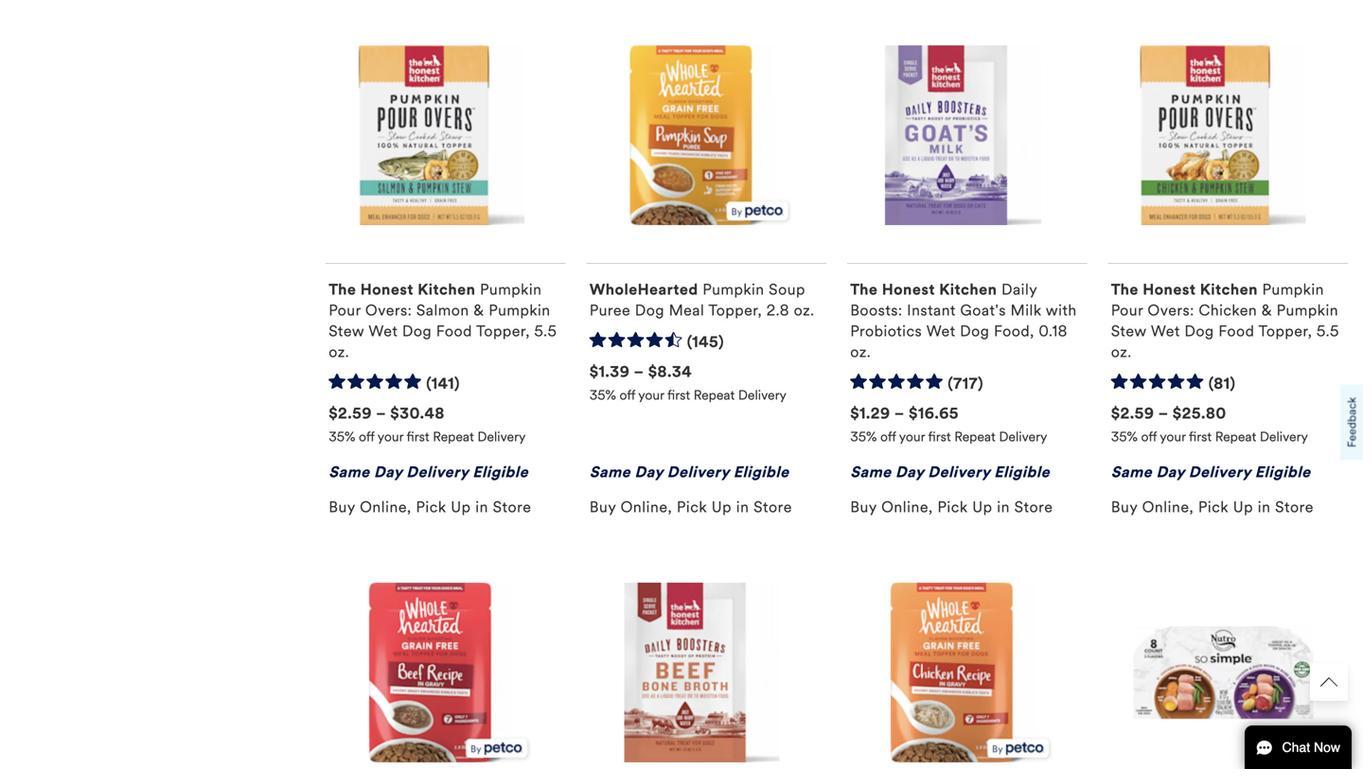 Task type: describe. For each thing, give the bounding box(es) containing it.
styled arrow button link
[[1310, 664, 1348, 701]]

scroll to top image
[[1321, 674, 1338, 691]]



Task type: vqa. For each thing, say whether or not it's contained in the screenshot.
Styled arrow button "link"
yes



